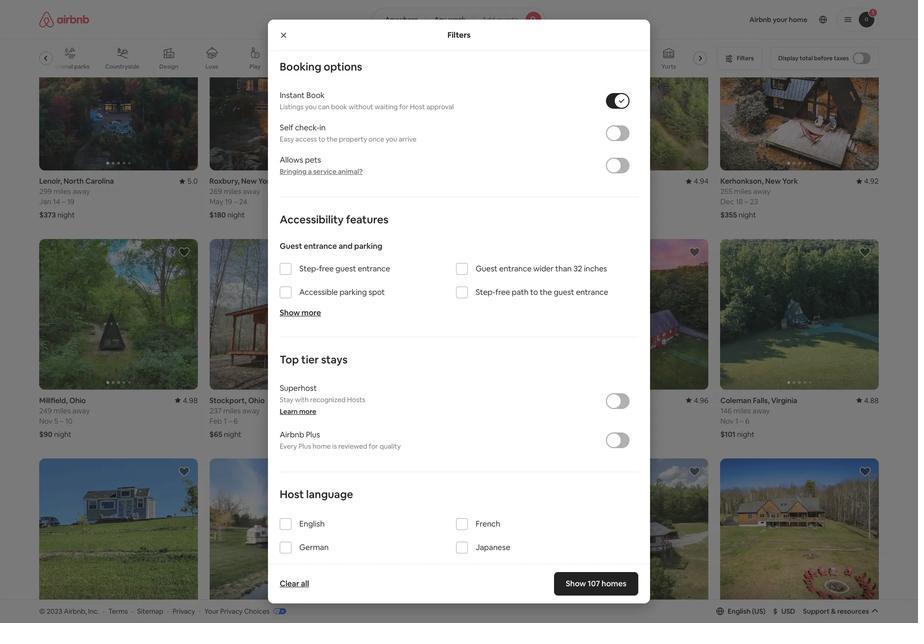 Task type: vqa. For each thing, say whether or not it's contained in the screenshot.
PART
no



Task type: locate. For each thing, give the bounding box(es) containing it.
parks
[[74, 63, 90, 70]]

1 horizontal spatial for
[[400, 103, 409, 111]]

night down 24 in the top of the page
[[228, 211, 245, 220]]

new for 255 miles away
[[766, 177, 781, 186]]

options
[[324, 60, 363, 74]]

ohio for millfield, ohio
[[69, 396, 86, 405]]

0 horizontal spatial to
[[319, 135, 326, 144]]

may down 269 on the top
[[210, 197, 223, 207]]

york for kerhonkson, new york 255 miles away dec 18 – 23 $355 night
[[783, 177, 799, 186]]

– inside lenoir, north carolina 299 miles away jan 14 – 19 $373 night
[[62, 197, 65, 207]]

free for path
[[496, 287, 511, 298]]

0 vertical spatial host
[[410, 103, 425, 111]]

4.94 out of 5 average rating image
[[687, 177, 709, 186]]

2 horizontal spatial 1
[[736, 417, 739, 426]]

0 vertical spatial you
[[305, 103, 317, 111]]

0 horizontal spatial you
[[305, 103, 317, 111]]

0 horizontal spatial 18
[[410, 197, 417, 207]]

0 vertical spatial guest
[[280, 241, 302, 252]]

show more button up all
[[280, 563, 321, 574]]

1 $180 from the left
[[210, 211, 226, 220]]

4.97 out of 5 average rating image
[[175, 615, 198, 624]]

more
[[302, 308, 321, 318], [299, 407, 317, 416], [302, 563, 321, 574]]

for left quality
[[369, 442, 378, 451]]

away for dec 18 – 23
[[754, 187, 771, 196]]

night down the 23
[[739, 211, 757, 220]]

1 horizontal spatial 4.94
[[694, 177, 709, 186]]

privacy right your
[[220, 607, 243, 616]]

none search field containing anywhere
[[373, 8, 546, 31]]

© 2023 airbnb, inc. ·
[[39, 607, 105, 616]]

german
[[300, 543, 329, 553]]

night inside lenoir, north carolina 299 miles away jan 14 – 19 $373 night
[[57, 211, 75, 220]]

yurts
[[662, 63, 677, 71]]

1 horizontal spatial nov
[[551, 197, 564, 207]]

night right "$65"
[[224, 430, 242, 439]]

night for $373
[[57, 211, 75, 220]]

add to wishlist: swan lake, new york image
[[860, 466, 872, 478]]

group
[[39, 20, 198, 171], [210, 20, 368, 171], [380, 20, 697, 171], [551, 20, 709, 171], [721, 20, 919, 171], [39, 39, 711, 77], [39, 239, 198, 390], [210, 239, 368, 390], [380, 239, 539, 390], [551, 239, 709, 390], [721, 239, 880, 390], [39, 459, 198, 610], [210, 459, 368, 610], [380, 459, 539, 610], [551, 459, 709, 610], [721, 459, 880, 610]]

once
[[369, 135, 385, 144]]

&
[[832, 607, 837, 616]]

0 vertical spatial 4.94
[[694, 177, 709, 186]]

· left privacy 'link'
[[167, 607, 169, 616]]

1 vertical spatial guest
[[476, 264, 498, 274]]

19 right "14"
[[67, 197, 74, 207]]

airbnb,
[[64, 607, 87, 616]]

for right waiting on the top of page
[[400, 103, 409, 111]]

2 may from the left
[[380, 197, 394, 207]]

0 vertical spatial show more
[[280, 308, 321, 318]]

new right manor,
[[613, 396, 628, 405]]

waiting
[[375, 103, 398, 111]]

0 horizontal spatial the
[[327, 135, 338, 144]]

2 horizontal spatial 6
[[746, 417, 750, 426]]

– inside may 13 – 18 $180
[[404, 197, 408, 207]]

a-frames
[[285, 63, 311, 71]]

night down "14"
[[57, 211, 75, 220]]

10
[[65, 417, 73, 426]]

1 vertical spatial 4.94
[[353, 396, 368, 405]]

1 show more from the top
[[280, 308, 321, 318]]

miles down stockport,
[[223, 406, 241, 416]]

english for english
[[300, 519, 325, 530]]

new inside kerhonkson, new york 255 miles away dec 18 – 23 $355 night
[[766, 177, 781, 186]]

0 horizontal spatial may
[[210, 197, 223, 207]]

plus up the home
[[306, 430, 320, 440]]

you inside "self check-in easy access to the property once you arrive"
[[386, 135, 398, 144]]

ohio inside stockport, ohio 237 miles away feb 1 – 6 $65 night
[[248, 396, 265, 405]]

0 horizontal spatial york
[[259, 177, 274, 186]]

more inside the superhost stay with recognized hosts learn more
[[299, 407, 317, 416]]

show 107 homes
[[566, 579, 627, 589]]

1 horizontal spatial to
[[531, 287, 539, 298]]

book
[[307, 90, 325, 101]]

night right $101
[[738, 430, 755, 439]]

1 show more button from the top
[[280, 308, 321, 318]]

show inside show 107 homes link
[[566, 579, 587, 589]]

more for accessibility
[[302, 308, 321, 318]]

– inside kerhonkson, new york 255 miles away dec 18 – 23 $355 night
[[745, 197, 749, 207]]

step- for step-free path to the guest entrance
[[476, 287, 496, 298]]

1 horizontal spatial 1
[[566, 197, 569, 207]]

4.92
[[865, 177, 880, 186]]

inc.
[[88, 607, 99, 616]]

4.88
[[865, 396, 880, 405]]

miles inside lenoir, north carolina 299 miles away jan 14 – 19 $373 night
[[54, 187, 71, 196]]

$180 down 269 on the top
[[210, 211, 226, 220]]

for inside airbnb plus every plus home is reviewed for quality
[[369, 442, 378, 451]]

lenoir, north carolina 299 miles away jan 14 – 19 $373 night
[[39, 177, 114, 220]]

0 vertical spatial free
[[319, 264, 334, 274]]

0 horizontal spatial ohio
[[69, 396, 86, 405]]

show more button for host
[[280, 563, 321, 574]]

millfield,
[[39, 396, 68, 405]]

2 ohio from the left
[[248, 396, 265, 405]]

·
[[103, 607, 105, 616], [132, 607, 133, 616], [167, 607, 169, 616], [199, 607, 201, 616]]

away inside lenoir, north carolina 299 miles away jan 14 – 19 $373 night
[[73, 187, 90, 196]]

english left (us)
[[728, 607, 751, 616]]

night inside kerhonkson, new york 255 miles away dec 18 – 23 $355 night
[[739, 211, 757, 220]]

146
[[721, 406, 733, 416]]

entrance up path
[[500, 264, 532, 274]]

miles down coleman
[[734, 406, 752, 416]]

self check-in easy access to the property once you arrive
[[280, 123, 417, 144]]

parking left spot
[[340, 287, 367, 298]]

may left '13'
[[380, 197, 394, 207]]

1 horizontal spatial 19
[[225, 197, 232, 207]]

away up 24 in the top of the page
[[243, 187, 260, 196]]

away inside stockport, ohio 237 miles away feb 1 – 6 $65 night
[[243, 406, 260, 416]]

step-
[[300, 264, 319, 274], [476, 287, 496, 298]]

1 inside "coleman falls, virginia 146 miles away nov 1 – 6 $101 night"
[[736, 417, 739, 426]]

away inside the millfield, ohio 249 miles away nov 5 – 10 $90 night
[[72, 406, 90, 416]]

19 left 24 in the top of the page
[[225, 197, 232, 207]]

0 horizontal spatial 6
[[234, 417, 238, 426]]

1 horizontal spatial english
[[728, 607, 751, 616]]

1 horizontal spatial may
[[380, 197, 394, 207]]

away inside "coleman falls, virginia 146 miles away nov 1 – 6 $101 night"
[[753, 406, 771, 416]]

host left language
[[280, 488, 304, 502]]

show more up all
[[280, 563, 321, 574]]

pets
[[305, 155, 321, 165]]

0 horizontal spatial $180
[[210, 211, 226, 220]]

guest for guest entrance wider than 32 inches
[[476, 264, 498, 274]]

learn more link
[[280, 407, 317, 416]]

kerhonkson, new york 255 miles away dec 18 – 23 $355 night
[[721, 177, 799, 220]]

national parks
[[50, 63, 90, 70]]

english
[[300, 519, 325, 530], [728, 607, 751, 616]]

0 vertical spatial plus
[[306, 430, 320, 440]]

you down book
[[305, 103, 317, 111]]

0 vertical spatial to
[[319, 135, 326, 144]]

1 horizontal spatial privacy
[[220, 607, 243, 616]]

display total before taxes button
[[771, 47, 880, 70]]

1 vertical spatial for
[[369, 442, 378, 451]]

1 vertical spatial show more button
[[280, 563, 321, 574]]

for
[[400, 103, 409, 111], [369, 442, 378, 451]]

4.94 right recognized
[[353, 396, 368, 405]]

the left property
[[327, 135, 338, 144]]

nov 1 – 6
[[551, 197, 580, 207]]

add to wishlist: prattsburgh, new york image
[[690, 466, 701, 478]]

– inside the millfield, ohio 249 miles away nov 5 – 10 $90 night
[[60, 417, 64, 426]]

new inside the 'roxbury, new york 269 miles away may 19 – 24 $180 night'
[[241, 177, 257, 186]]

york right manor,
[[630, 396, 645, 405]]

2 $180 from the left
[[380, 211, 396, 220]]

away down the north
[[73, 187, 90, 196]]

add to wishlist: lenoir, north carolina image
[[178, 27, 190, 39]]

livingston
[[551, 396, 586, 405]]

1 horizontal spatial guest
[[476, 264, 498, 274]]

privacy left your
[[173, 607, 195, 616]]

nov
[[551, 197, 564, 207], [39, 417, 53, 426], [721, 417, 734, 426]]

4.94
[[694, 177, 709, 186], [353, 396, 368, 405]]

2 show more from the top
[[280, 563, 321, 574]]

0 horizontal spatial for
[[369, 442, 378, 451]]

night inside the 'roxbury, new york 269 miles away may 19 – 24 $180 night'
[[228, 211, 245, 220]]

york inside kerhonkson, new york 255 miles away dec 18 – 23 $355 night
[[783, 177, 799, 186]]

show more
[[280, 308, 321, 318], [280, 563, 321, 574]]

step- up accessible at the left top
[[300, 264, 319, 274]]

host left approval
[[410, 103, 425, 111]]

0 horizontal spatial 1
[[224, 417, 227, 426]]

None search field
[[373, 8, 546, 31]]

york
[[259, 177, 274, 186], [783, 177, 799, 186], [630, 396, 645, 405]]

show left 107 on the right of the page
[[566, 579, 587, 589]]

miles inside the millfield, ohio 249 miles away nov 5 – 10 $90 night
[[53, 406, 71, 416]]

6 inside stockport, ohio 237 miles away feb 1 – 6 $65 night
[[234, 417, 238, 426]]

0 horizontal spatial 4.94
[[353, 396, 368, 405]]

· left your
[[199, 607, 201, 616]]

total
[[800, 54, 813, 62]]

2 show more button from the top
[[280, 563, 321, 574]]

0 horizontal spatial new
[[241, 177, 257, 186]]

show left map on the bottom of the page
[[437, 564, 454, 573]]

show down accessible at the left top
[[280, 308, 300, 318]]

miles up 5
[[53, 406, 71, 416]]

arrive
[[399, 135, 417, 144]]

1 vertical spatial you
[[386, 135, 398, 144]]

guest down add to wishlist: stockport, ohio icon
[[336, 264, 356, 274]]

2 18 from the left
[[736, 197, 744, 207]]

free down guest entrance and parking
[[319, 264, 334, 274]]

host language
[[280, 488, 353, 502]]

usd
[[782, 607, 796, 616]]

0 vertical spatial more
[[302, 308, 321, 318]]

anywhere button
[[373, 8, 427, 31]]

to down 'in'
[[319, 135, 326, 144]]

0 horizontal spatial 19
[[67, 197, 74, 207]]

– inside stockport, ohio 237 miles away feb 1 – 6 $65 night
[[228, 417, 232, 426]]

4.98 out of 5 average rating image
[[175, 396, 198, 405]]

night
[[57, 211, 75, 220], [228, 211, 245, 220], [739, 211, 757, 220], [54, 430, 72, 439], [224, 430, 242, 439], [738, 430, 755, 439]]

english inside filters dialog
[[300, 519, 325, 530]]

english up 'german'
[[300, 519, 325, 530]]

1 vertical spatial step-
[[476, 287, 496, 298]]

1 vertical spatial free
[[496, 287, 511, 298]]

0 vertical spatial for
[[400, 103, 409, 111]]

1 18 from the left
[[410, 197, 417, 207]]

north
[[64, 177, 84, 186]]

1 vertical spatial english
[[728, 607, 751, 616]]

you right once
[[386, 135, 398, 144]]

add guests
[[482, 15, 518, 24]]

terms · sitemap · privacy
[[109, 607, 195, 616]]

4.96
[[694, 396, 709, 405]]

night for $180
[[228, 211, 245, 220]]

host
[[410, 103, 425, 111], [280, 488, 304, 502]]

miles inside kerhonkson, new york 255 miles away dec 18 – 23 $355 night
[[735, 187, 752, 196]]

miles down kerhonkson,
[[735, 187, 752, 196]]

1 horizontal spatial $180
[[380, 211, 396, 220]]

plus right every
[[299, 442, 311, 451]]

away inside kerhonkson, new york 255 miles away dec 18 – 23 $355 night
[[754, 187, 771, 196]]

new for 269 miles away
[[241, 177, 257, 186]]

miles inside the 'roxbury, new york 269 miles away may 19 – 24 $180 night'
[[224, 187, 241, 196]]

away
[[73, 187, 90, 196], [243, 187, 260, 196], [754, 187, 771, 196], [72, 406, 90, 416], [243, 406, 260, 416], [753, 406, 771, 416]]

frames
[[292, 63, 311, 71]]

0 horizontal spatial host
[[280, 488, 304, 502]]

nov inside the millfield, ohio 249 miles away nov 5 – 10 $90 night
[[39, 417, 53, 426]]

1 vertical spatial more
[[299, 407, 317, 416]]

0 horizontal spatial privacy
[[173, 607, 195, 616]]

1 vertical spatial the
[[540, 287, 552, 298]]

new
[[241, 177, 257, 186], [766, 177, 781, 186], [613, 396, 628, 405]]

0 vertical spatial the
[[327, 135, 338, 144]]

kerhonkson,
[[721, 177, 764, 186]]

to right path
[[531, 287, 539, 298]]

1 horizontal spatial host
[[410, 103, 425, 111]]

1 may from the left
[[210, 197, 223, 207]]

the
[[327, 135, 338, 144], [540, 287, 552, 298]]

airbnb
[[280, 430, 304, 440]]

show more button down accessible at the left top
[[280, 308, 321, 318]]

1 horizontal spatial guest
[[554, 287, 575, 298]]

show more button
[[280, 308, 321, 318], [280, 563, 321, 574]]

wider
[[534, 264, 554, 274]]

0 vertical spatial show more button
[[280, 308, 321, 318]]

host inside instant book listings you can book without waiting for host approval
[[410, 103, 425, 111]]

1 19 from the left
[[67, 197, 74, 207]]

2 horizontal spatial nov
[[721, 417, 734, 426]]

2 privacy from the left
[[220, 607, 243, 616]]

0 vertical spatial english
[[300, 519, 325, 530]]

1 horizontal spatial free
[[496, 287, 511, 298]]

4.94 left kerhonkson,
[[694, 177, 709, 186]]

away up 10
[[72, 406, 90, 416]]

–
[[62, 197, 65, 207], [234, 197, 238, 207], [570, 197, 574, 207], [404, 197, 408, 207], [745, 197, 749, 207], [60, 417, 64, 426], [228, 417, 232, 426], [741, 417, 744, 426]]

listings
[[280, 103, 304, 111]]

32
[[574, 264, 583, 274]]

away inside the 'roxbury, new york 269 miles away may 19 – 24 $180 night'
[[243, 187, 260, 196]]

0 horizontal spatial step-
[[300, 264, 319, 274]]

before
[[815, 54, 833, 62]]

0 horizontal spatial guest
[[336, 264, 356, 274]]

the inside "self check-in easy access to the property once you arrive"
[[327, 135, 338, 144]]

ohio right stockport,
[[248, 396, 265, 405]]

0 horizontal spatial english
[[300, 519, 325, 530]]

2 vertical spatial more
[[302, 563, 321, 574]]

show more for accessibility
[[280, 308, 321, 318]]

1 horizontal spatial the
[[540, 287, 552, 298]]

any week
[[435, 15, 466, 24]]

1 horizontal spatial you
[[386, 135, 398, 144]]

new up 24 in the top of the page
[[241, 177, 257, 186]]

add to wishlist: mount pleasant, pennsylvania image
[[178, 466, 190, 478]]

miles down roxbury,
[[224, 187, 241, 196]]

away down falls,
[[753, 406, 771, 416]]

the down wider on the top right of page
[[540, 287, 552, 298]]

taxes
[[835, 54, 850, 62]]

ohio inside the millfield, ohio 249 miles away nov 5 – 10 $90 night
[[69, 396, 86, 405]]

parking right and
[[354, 241, 383, 252]]

2 19 from the left
[[225, 197, 232, 207]]

than
[[556, 264, 572, 274]]

accessibility features
[[280, 213, 389, 227]]

2 horizontal spatial new
[[766, 177, 781, 186]]

york right kerhonkson,
[[783, 177, 799, 186]]

miles for 146
[[734, 406, 752, 416]]

more down with
[[299, 407, 317, 416]]

0 horizontal spatial guest
[[280, 241, 302, 252]]

1 horizontal spatial york
[[630, 396, 645, 405]]

show more down accessible at the left top
[[280, 308, 321, 318]]

0 horizontal spatial free
[[319, 264, 334, 274]]

18 inside kerhonkson, new york 255 miles away dec 18 – 23 $355 night
[[736, 197, 744, 207]]

away for jan 14 – 19
[[73, 187, 90, 196]]

new right kerhonkson,
[[766, 177, 781, 186]]

$65
[[210, 430, 223, 439]]

1 horizontal spatial 18
[[736, 197, 744, 207]]

resources
[[838, 607, 870, 616]]

more up all
[[302, 563, 321, 574]]

14
[[53, 197, 60, 207]]

1 vertical spatial show more
[[280, 563, 321, 574]]

4.9 out of 5 average rating image
[[861, 615, 880, 624]]

carolina
[[85, 177, 114, 186]]

step- left path
[[476, 287, 496, 298]]

miles inside "coleman falls, virginia 146 miles away nov 1 – 6 $101 night"
[[734, 406, 752, 416]]

2 horizontal spatial york
[[783, 177, 799, 186]]

5.0 out of 5 average rating image
[[520, 615, 539, 624]]

airbnb plus every plus home is reviewed for quality
[[280, 430, 401, 451]]

$180 down '13'
[[380, 211, 396, 220]]

· right terms link
[[132, 607, 133, 616]]

free left path
[[496, 287, 511, 298]]

english for english (us)
[[728, 607, 751, 616]]

0 vertical spatial step-
[[300, 264, 319, 274]]

1 ohio from the left
[[69, 396, 86, 405]]

away down stockport,
[[243, 406, 260, 416]]

allows pets bringing a service animal?
[[280, 155, 363, 176]]

top tier stays
[[280, 353, 348, 367]]

guest down than
[[554, 287, 575, 298]]

bringing
[[280, 167, 307, 176]]

1 horizontal spatial ohio
[[248, 396, 265, 405]]

show map
[[437, 564, 470, 573]]

display total before taxes
[[779, 54, 850, 62]]

inches
[[584, 264, 608, 274]]

parking
[[354, 241, 383, 252], [340, 287, 367, 298]]

you
[[305, 103, 317, 111], [386, 135, 398, 144]]

0 horizontal spatial nov
[[39, 417, 53, 426]]

night inside "coleman falls, virginia 146 miles away nov 1 – 6 $101 night"
[[738, 430, 755, 439]]

ohio up 10
[[69, 396, 86, 405]]

$373
[[39, 211, 56, 220]]

1 horizontal spatial step-
[[476, 287, 496, 298]]

miles up "14"
[[54, 187, 71, 196]]

night down 10
[[54, 430, 72, 439]]

night inside the millfield, ohio 249 miles away nov 5 – 10 $90 night
[[54, 430, 72, 439]]

york inside the 'roxbury, new york 269 miles away may 19 – 24 $180 night'
[[259, 177, 274, 186]]

york right roxbury,
[[259, 177, 274, 186]]

· right the inc.
[[103, 607, 105, 616]]

18 right '13'
[[410, 197, 417, 207]]

4.94 for feb 1 – 6
[[353, 396, 368, 405]]

filters dialog
[[268, 0, 651, 604]]

add to wishlist: creola, ohio image
[[519, 466, 531, 478]]

away up the 23
[[754, 187, 771, 196]]

18 right dec
[[736, 197, 744, 207]]

more down accessible at the left top
[[302, 308, 321, 318]]



Task type: describe. For each thing, give the bounding box(es) containing it.
manor,
[[588, 396, 611, 405]]

animal?
[[338, 167, 363, 176]]

4.92 out of 5 average rating image
[[857, 177, 880, 186]]

every
[[280, 442, 297, 451]]

away for may 19 – 24
[[243, 187, 260, 196]]

add to wishlist: moorefield, west virginia image
[[690, 27, 701, 39]]

language
[[306, 488, 353, 502]]

miles for 299
[[54, 187, 71, 196]]

service
[[314, 167, 337, 176]]

4.96 out of 5 average rating image
[[687, 396, 709, 405]]

support & resources
[[804, 607, 870, 616]]

map
[[456, 564, 470, 573]]

1 privacy from the left
[[173, 607, 195, 616]]

design
[[159, 63, 179, 71]]

4 · from the left
[[199, 607, 201, 616]]

french
[[476, 519, 501, 530]]

guest entrance wider than 32 inches
[[476, 264, 608, 274]]

night inside stockport, ohio 237 miles away feb 1 – 6 $65 night
[[224, 430, 242, 439]]

24
[[239, 197, 248, 207]]

1 vertical spatial parking
[[340, 287, 367, 298]]

add to wishlist: millfield, ohio image
[[178, 247, 190, 259]]

your privacy choices link
[[205, 607, 286, 617]]

add to wishlist: new market, virginia image
[[349, 466, 360, 478]]

coleman falls, virginia 146 miles away nov 1 – 6 $101 night
[[721, 396, 798, 439]]

1 inside stockport, ohio 237 miles away feb 1 – 6 $65 night
[[224, 417, 227, 426]]

4.98
[[183, 396, 198, 405]]

self
[[280, 123, 294, 133]]

filters
[[448, 30, 471, 40]]

0 vertical spatial guest
[[336, 264, 356, 274]]

instant book listings you can book without waiting for host approval
[[280, 90, 454, 111]]

luxe
[[206, 63, 219, 71]]

add to wishlist: coleman falls, virginia image
[[860, 247, 872, 259]]

in/out
[[338, 63, 355, 71]]

entrance left and
[[304, 241, 337, 252]]

reviewed
[[339, 442, 368, 451]]

roxbury, new york 269 miles away may 19 – 24 $180 night
[[210, 177, 274, 220]]

$101
[[721, 430, 736, 439]]

any
[[435, 15, 447, 24]]

$ usd
[[774, 607, 796, 616]]

18 inside may 13 – 18 $180
[[410, 197, 417, 207]]

any week button
[[426, 8, 474, 31]]

step-free guest entrance
[[300, 264, 390, 274]]

night for $101
[[738, 430, 755, 439]]

clear
[[280, 579, 300, 589]]

255
[[721, 187, 733, 196]]

entrance up spot
[[358, 264, 390, 274]]

without
[[349, 103, 373, 111]]

4.94 out of 5 average rating image
[[346, 396, 368, 405]]

4.99 out of 5 average rating image
[[346, 615, 368, 624]]

sitemap link
[[137, 607, 163, 616]]

for inside instant book listings you can book without waiting for host approval
[[400, 103, 409, 111]]

2 · from the left
[[132, 607, 133, 616]]

23
[[750, 197, 759, 207]]

night for $355
[[739, 211, 757, 220]]

3 · from the left
[[167, 607, 169, 616]]

free for guest
[[319, 264, 334, 274]]

guest entrance and parking
[[280, 241, 383, 252]]

virginia
[[772, 396, 798, 405]]

1 horizontal spatial new
[[613, 396, 628, 405]]

1 vertical spatial to
[[531, 287, 539, 298]]

york for roxbury, new york 269 miles away may 19 – 24 $180 night
[[259, 177, 274, 186]]

miles for 255
[[735, 187, 752, 196]]

clear all
[[280, 579, 309, 589]]

bringing a service animal? button
[[280, 167, 363, 176]]

show more button for accessibility
[[280, 308, 321, 318]]

roxbury,
[[210, 177, 240, 186]]

your
[[205, 607, 219, 616]]

guest for guest entrance and parking
[[280, 241, 302, 252]]

japanese
[[476, 543, 511, 553]]

falls,
[[754, 396, 770, 405]]

$180 inside may 13 – 18 $180
[[380, 211, 396, 220]]

you inside instant book listings you can book without waiting for host approval
[[305, 103, 317, 111]]

0 vertical spatial parking
[[354, 241, 383, 252]]

to inside "self check-in easy access to the property once you arrive"
[[319, 135, 326, 144]]

1 vertical spatial guest
[[554, 287, 575, 298]]

allows
[[280, 155, 303, 165]]

choices
[[244, 607, 270, 616]]

13
[[396, 197, 403, 207]]

may inside the 'roxbury, new york 269 miles away may 19 – 24 $180 night'
[[210, 197, 223, 207]]

dec
[[721, 197, 735, 207]]

1 vertical spatial host
[[280, 488, 304, 502]]

miles inside stockport, ohio 237 miles away feb 1 – 6 $65 night
[[223, 406, 241, 416]]

group containing national parks
[[39, 39, 711, 77]]

miles for 269
[[224, 187, 241, 196]]

quality
[[380, 442, 401, 451]]

show inside show map button
[[437, 564, 454, 573]]

play
[[250, 63, 261, 71]]

1 · from the left
[[103, 607, 105, 616]]

sitemap
[[137, 607, 163, 616]]

show map button
[[427, 557, 492, 580]]

– inside the 'roxbury, new york 269 miles away may 19 – 24 $180 night'
[[234, 197, 238, 207]]

stockport, ohio 237 miles away feb 1 – 6 $65 night
[[210, 396, 265, 439]]

feb
[[210, 417, 222, 426]]

269
[[210, 187, 222, 196]]

away for nov 1 – 6
[[753, 406, 771, 416]]

add to wishlist: kerhonkson, new york image
[[860, 27, 872, 39]]

stay
[[280, 396, 294, 405]]

profile element
[[558, 0, 880, 39]]

more for host
[[302, 563, 321, 574]]

$
[[774, 607, 778, 616]]

19 inside lenoir, north carolina 299 miles away jan 14 – 19 $373 night
[[67, 197, 74, 207]]

accessible
[[300, 287, 338, 298]]

ohio for stockport, ohio
[[248, 396, 265, 405]]

237
[[210, 406, 222, 416]]

step- for step-free guest entrance
[[300, 264, 319, 274]]

entrance down the inches
[[576, 287, 609, 298]]

5.0 out of 5 average rating image
[[180, 177, 198, 186]]

1 vertical spatial plus
[[299, 442, 311, 451]]

with
[[295, 396, 309, 405]]

$180 inside the 'roxbury, new york 269 miles away may 19 – 24 $180 night'
[[210, 211, 226, 220]]

add to wishlist: livingston manor, new york image
[[690, 247, 701, 259]]

step-free path to the guest entrance
[[476, 287, 609, 298]]

add guests button
[[474, 8, 546, 31]]

ski-in/out
[[328, 63, 355, 71]]

show up clear on the left of the page
[[280, 563, 300, 574]]

1 horizontal spatial 6
[[575, 197, 580, 207]]

english (us)
[[728, 607, 766, 616]]

in
[[320, 123, 326, 133]]

– inside "coleman falls, virginia 146 miles away nov 1 – 6 $101 night"
[[741, 417, 744, 426]]

features
[[346, 213, 389, 227]]

show more for host
[[280, 563, 321, 574]]

accessible parking spot
[[300, 287, 385, 298]]

home
[[313, 442, 331, 451]]

may 13 – 18 $180
[[380, 197, 417, 220]]

4.97
[[353, 177, 368, 186]]

add to wishlist: stockport, ohio image
[[349, 247, 360, 259]]

english (us) button
[[717, 607, 766, 616]]

$355
[[721, 211, 738, 220]]

access
[[296, 135, 317, 144]]

privacy link
[[173, 607, 195, 616]]

4.88 out of 5 average rating image
[[857, 396, 880, 405]]

nov inside "coleman falls, virginia 146 miles away nov 1 – 6 $101 night"
[[721, 417, 734, 426]]

week
[[449, 15, 466, 24]]

property
[[339, 135, 367, 144]]

may inside may 13 – 18 $180
[[380, 197, 394, 207]]

2023
[[47, 607, 62, 616]]

6 inside "coleman falls, virginia 146 miles away nov 1 – 6 $101 night"
[[746, 417, 750, 426]]

19 inside the 'roxbury, new york 269 miles away may 19 – 24 $180 night'
[[225, 197, 232, 207]]

4.94 for nov 1 – 6
[[694, 177, 709, 186]]



